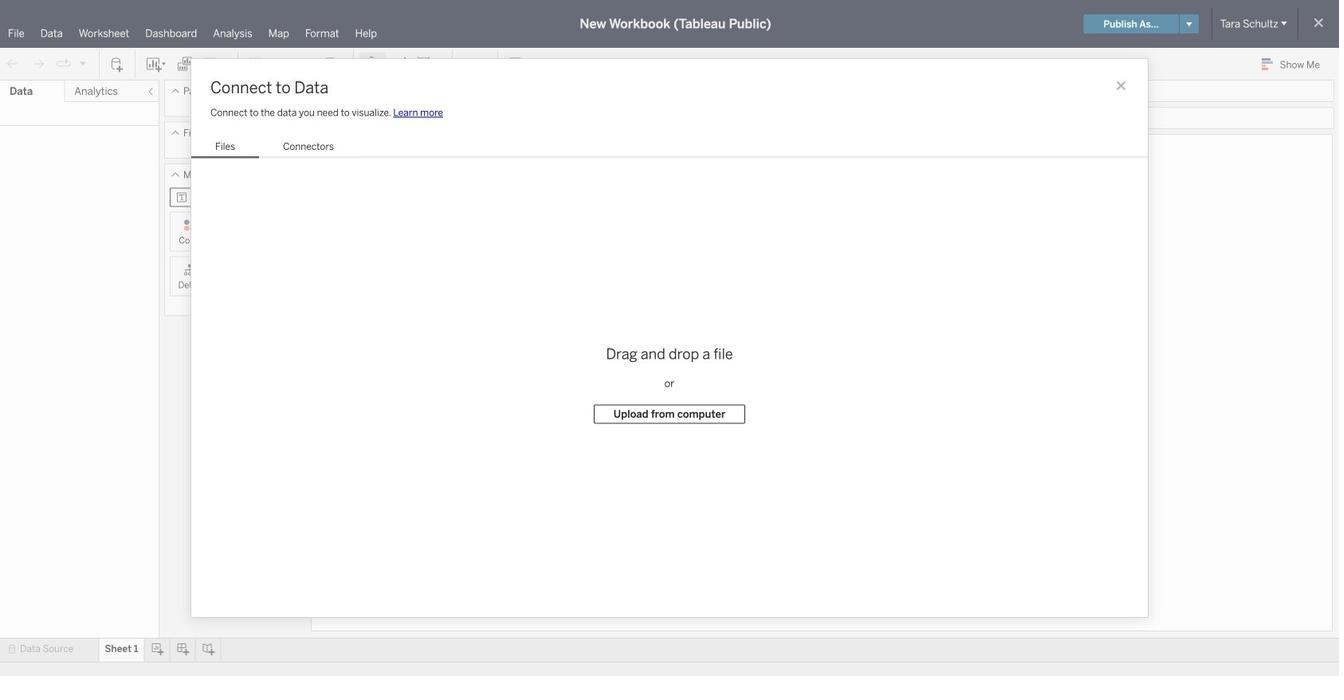 Task type: locate. For each thing, give the bounding box(es) containing it.
new worksheet image
[[145, 56, 167, 72]]

fit image
[[417, 56, 443, 72]]

show/hide cards image
[[462, 56, 488, 72]]

redo image
[[30, 56, 46, 72]]

format workbook image
[[392, 56, 407, 72]]

replay animation image left new data source image
[[78, 58, 88, 68]]

duplicate image
[[177, 56, 193, 72]]

0 horizontal spatial replay animation image
[[56, 56, 72, 72]]

download image
[[508, 56, 524, 72]]

collapse image
[[146, 87, 155, 96]]

replay animation image
[[56, 56, 72, 72], [78, 58, 88, 68]]

list box
[[191, 138, 358, 159]]

replay animation image right redo image
[[56, 56, 72, 72]]

swap rows and columns image
[[248, 56, 264, 72]]



Task type: vqa. For each thing, say whether or not it's contained in the screenshot.
Replay Animation image
yes



Task type: describe. For each thing, give the bounding box(es) containing it.
sort ascending image
[[273, 56, 289, 72]]

clear sheet image
[[203, 56, 228, 72]]

new data source image
[[109, 56, 125, 72]]

highlight image
[[364, 56, 382, 72]]

1 horizontal spatial replay animation image
[[78, 58, 88, 68]]

undo image
[[5, 56, 21, 72]]

totals image
[[325, 56, 344, 72]]

sort descending image
[[299, 56, 315, 72]]



